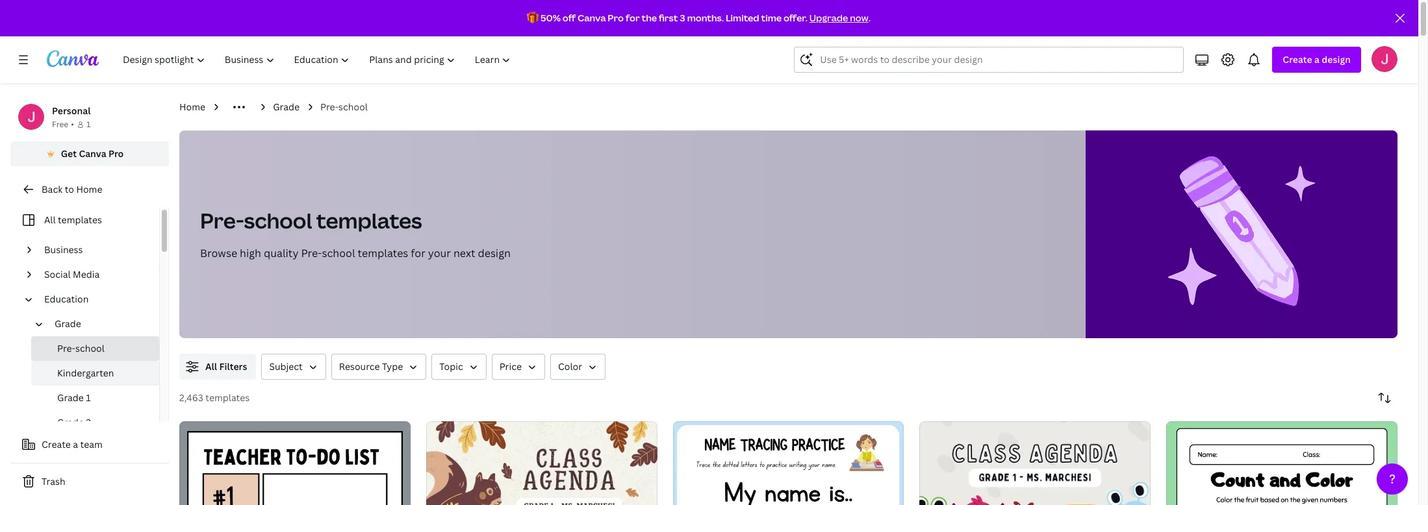Task type: locate. For each thing, give the bounding box(es) containing it.
free
[[52, 119, 68, 130]]

0 horizontal spatial home
[[76, 183, 102, 196]]

for left the
[[626, 12, 640, 24]]

0 horizontal spatial for
[[411, 246, 425, 261]]

0 vertical spatial design
[[1322, 53, 1351, 66]]

school
[[339, 101, 368, 113], [244, 207, 312, 235], [322, 246, 355, 261], [75, 342, 105, 355]]

grade down education
[[55, 318, 81, 330]]

trash
[[42, 476, 65, 488]]

grade inside 'button'
[[55, 318, 81, 330]]

pre-school down top level navigation element
[[320, 101, 368, 113]]

social media
[[44, 268, 100, 281]]

design left james peterson image
[[1322, 53, 1351, 66]]

canva right off
[[578, 12, 606, 24]]

pre-
[[320, 101, 339, 113], [200, 207, 244, 235], [301, 246, 322, 261], [57, 342, 75, 355]]

1 horizontal spatial canva
[[578, 12, 606, 24]]

design right next
[[478, 246, 511, 261]]

back to home link
[[10, 177, 169, 203]]

0 vertical spatial 1
[[86, 119, 90, 130]]

1 right •
[[86, 119, 90, 130]]

0 horizontal spatial canva
[[79, 147, 106, 160]]

organic teacher to-do list worksheet image
[[179, 422, 411, 506]]

all templates link
[[18, 208, 151, 233]]

pre-school
[[320, 101, 368, 113], [57, 342, 105, 355]]

free •
[[52, 119, 74, 130]]

2,463 templates
[[179, 392, 250, 404]]

create a team button
[[10, 432, 169, 458]]

templates down "back to home"
[[58, 214, 102, 226]]

grade
[[273, 101, 300, 113], [55, 318, 81, 330], [57, 392, 84, 404], [57, 417, 84, 429]]

all templates
[[44, 214, 102, 226]]

home
[[179, 101, 205, 113], [76, 183, 102, 196]]

2,463
[[179, 392, 203, 404]]

school down top level navigation element
[[339, 101, 368, 113]]

all inside "button"
[[205, 361, 217, 373]]

school up 'kindergarten'
[[75, 342, 105, 355]]

high
[[240, 246, 261, 261]]

templates
[[316, 207, 422, 235], [58, 214, 102, 226], [358, 246, 408, 261], [205, 392, 250, 404]]

1 up 2
[[86, 392, 91, 404]]

to
[[65, 183, 74, 196]]

school up quality
[[244, 207, 312, 235]]

0 horizontal spatial a
[[73, 439, 78, 451]]

get canva pro
[[61, 147, 124, 160]]

a inside dropdown button
[[1315, 53, 1320, 66]]

canva right get
[[79, 147, 106, 160]]

1 horizontal spatial home
[[179, 101, 205, 113]]

all left filters
[[205, 361, 217, 373]]

0 horizontal spatial pro
[[108, 147, 124, 160]]

resource
[[339, 361, 380, 373]]

0 horizontal spatial all
[[44, 214, 56, 226]]

all down back
[[44, 214, 56, 226]]

1 horizontal spatial design
[[1322, 53, 1351, 66]]

1 vertical spatial all
[[205, 361, 217, 373]]

create a design button
[[1272, 47, 1361, 73]]

0 vertical spatial all
[[44, 214, 56, 226]]

subject
[[269, 361, 303, 373]]

grade down top level navigation element
[[273, 101, 300, 113]]

1 vertical spatial 1
[[86, 392, 91, 404]]

1 horizontal spatial a
[[1315, 53, 1320, 66]]

top level navigation element
[[114, 47, 522, 73]]

a for team
[[73, 439, 78, 451]]

1 vertical spatial a
[[73, 439, 78, 451]]

pro left the
[[608, 12, 624, 24]]

design
[[1322, 53, 1351, 66], [478, 246, 511, 261]]

1 horizontal spatial create
[[1283, 53, 1312, 66]]

0 horizontal spatial create
[[42, 439, 71, 451]]

off
[[563, 12, 576, 24]]

personal
[[52, 105, 91, 117]]

all
[[44, 214, 56, 226], [205, 361, 217, 373]]

grade 2
[[57, 417, 91, 429]]

.
[[869, 12, 871, 24]]

templates left your
[[358, 246, 408, 261]]

1 vertical spatial home
[[76, 183, 102, 196]]

browse high quality pre-school templates for your next design
[[200, 246, 511, 261]]

50%
[[541, 12, 561, 24]]

all for all templates
[[44, 214, 56, 226]]

pre- right quality
[[301, 246, 322, 261]]

1
[[86, 119, 90, 130], [86, 392, 91, 404]]

months.
[[687, 12, 724, 24]]

pre- up browse
[[200, 207, 244, 235]]

the
[[642, 12, 657, 24]]

create inside button
[[42, 439, 71, 451]]

1 vertical spatial pro
[[108, 147, 124, 160]]

price
[[499, 361, 522, 373]]

kindergarten
[[57, 367, 114, 379]]

pro up "back to home" link
[[108, 147, 124, 160]]

all for all filters
[[205, 361, 217, 373]]

create
[[1283, 53, 1312, 66], [42, 439, 71, 451]]

1 horizontal spatial all
[[205, 361, 217, 373]]

a inside button
[[73, 439, 78, 451]]

resource type button
[[331, 354, 426, 380]]

blue minimalist name tracing practice worksheet image
[[673, 422, 904, 506]]

team
[[80, 439, 103, 451]]

0 horizontal spatial pre-school
[[57, 342, 105, 355]]

for
[[626, 12, 640, 24], [411, 246, 425, 261]]

grade left 2
[[57, 417, 84, 429]]

all filters button
[[179, 354, 256, 380]]

social media link
[[39, 263, 151, 287]]

james peterson image
[[1372, 46, 1398, 72]]

grade 1 link
[[31, 386, 159, 411]]

topic
[[439, 361, 463, 373]]

templates down all filters
[[205, 392, 250, 404]]

for left your
[[411, 246, 425, 261]]

a
[[1315, 53, 1320, 66], [73, 439, 78, 451]]

1 vertical spatial canva
[[79, 147, 106, 160]]

1 vertical spatial design
[[478, 246, 511, 261]]

0 vertical spatial a
[[1315, 53, 1320, 66]]

pre-school up 'kindergarten'
[[57, 342, 105, 355]]

subject button
[[261, 354, 326, 380]]

1 horizontal spatial for
[[626, 12, 640, 24]]

kindergarten link
[[31, 361, 159, 386]]

0 vertical spatial create
[[1283, 53, 1312, 66]]

offer.
[[784, 12, 808, 24]]

pro
[[608, 12, 624, 24], [108, 147, 124, 160]]

canva
[[578, 12, 606, 24], [79, 147, 106, 160]]

create for create a design
[[1283, 53, 1312, 66]]

0 vertical spatial home
[[179, 101, 205, 113]]

1 vertical spatial create
[[42, 439, 71, 451]]

create inside dropdown button
[[1283, 53, 1312, 66]]

1 vertical spatial pre-school
[[57, 342, 105, 355]]

0 vertical spatial pro
[[608, 12, 624, 24]]

0 vertical spatial pre-school
[[320, 101, 368, 113]]

None search field
[[794, 47, 1184, 73]]

1 vertical spatial for
[[411, 246, 425, 261]]

your
[[428, 246, 451, 261]]

back to home
[[42, 183, 102, 196]]

education
[[44, 293, 89, 305]]

upgrade
[[809, 12, 848, 24]]

create a design
[[1283, 53, 1351, 66]]



Task type: vqa. For each thing, say whether or not it's contained in the screenshot.
Posts associated with Instagram Posts
no



Task type: describe. For each thing, give the bounding box(es) containing it.
quality
[[264, 246, 299, 261]]

pro inside button
[[108, 147, 124, 160]]

media
[[73, 268, 100, 281]]

trash link
[[10, 469, 169, 495]]

business
[[44, 244, 83, 256]]

price button
[[492, 354, 545, 380]]

🎁 50% off canva pro for the first 3 months. limited time offer. upgrade now .
[[527, 12, 871, 24]]

first
[[659, 12, 678, 24]]

Search search field
[[820, 47, 1176, 72]]

get
[[61, 147, 77, 160]]

home link
[[179, 100, 205, 114]]

back
[[42, 183, 63, 196]]

0 vertical spatial for
[[626, 12, 640, 24]]

business link
[[39, 238, 151, 263]]

all filters
[[205, 361, 247, 373]]

create a team
[[42, 439, 103, 451]]

pre- down top level navigation element
[[320, 101, 339, 113]]

grade 2 link
[[31, 411, 159, 435]]

canva inside get canva pro button
[[79, 147, 106, 160]]

2 1 from the top
[[86, 392, 91, 404]]

now
[[850, 12, 869, 24]]

browse
[[200, 246, 237, 261]]

type
[[382, 361, 403, 373]]

color
[[558, 361, 582, 373]]

education link
[[39, 287, 151, 312]]

design inside dropdown button
[[1322, 53, 1351, 66]]

school down pre-school templates
[[322, 246, 355, 261]]

🎁
[[527, 12, 539, 24]]

pre- up 'kindergarten'
[[57, 342, 75, 355]]

autumn class agenda presentation in colorful playful style image
[[426, 421, 657, 506]]

2
[[86, 417, 91, 429]]

social
[[44, 268, 71, 281]]

0 vertical spatial canva
[[578, 12, 606, 24]]

time
[[761, 12, 782, 24]]

limited
[[726, 12, 759, 24]]

1 1 from the top
[[86, 119, 90, 130]]

1 horizontal spatial pro
[[608, 12, 624, 24]]

pre-school templates
[[200, 207, 422, 235]]

•
[[71, 119, 74, 130]]

get canva pro button
[[10, 142, 169, 166]]

0 horizontal spatial design
[[478, 246, 511, 261]]

monsters class agenda presentation in colorful playful style image
[[920, 421, 1151, 506]]

topic button
[[432, 354, 486, 380]]

color button
[[550, 354, 606, 380]]

a for design
[[1315, 53, 1320, 66]]

filters
[[219, 361, 247, 373]]

green simple fruit illustrated mathematics count and color worksheet image
[[1166, 422, 1398, 506]]

1 horizontal spatial pre-school
[[320, 101, 368, 113]]

grade button
[[49, 312, 151, 337]]

create for create a team
[[42, 439, 71, 451]]

Sort by button
[[1372, 385, 1398, 411]]

next
[[453, 246, 475, 261]]

grade up "grade 2"
[[57, 392, 84, 404]]

upgrade now button
[[809, 12, 869, 24]]

templates up the browse high quality pre-school templates for your next design
[[316, 207, 422, 235]]

resource type
[[339, 361, 403, 373]]

3
[[680, 12, 685, 24]]

grade 1
[[57, 392, 91, 404]]



